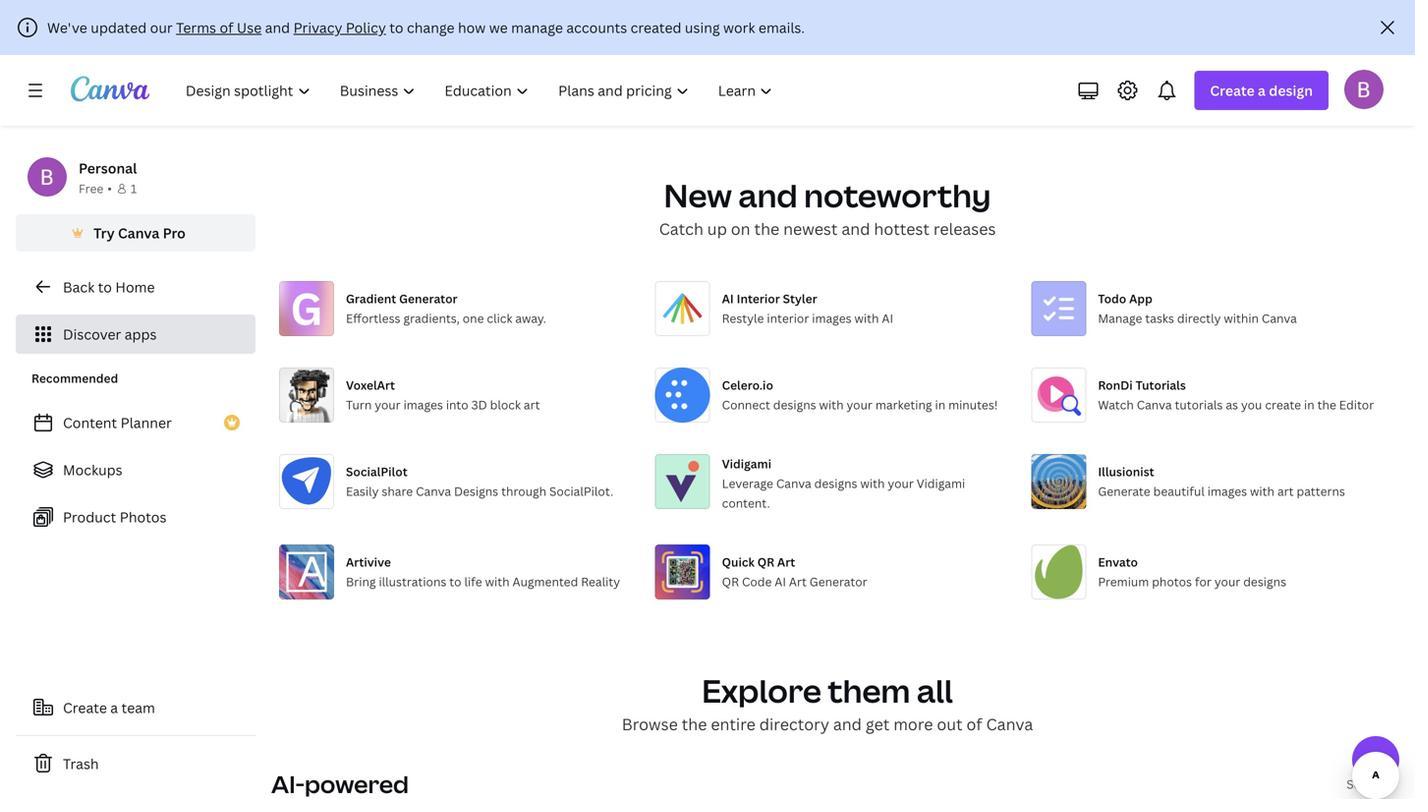 Task type: locate. For each thing, give the bounding box(es) containing it.
0 horizontal spatial art
[[524, 397, 540, 413]]

illusionist generate beautiful images with art patterns
[[1099, 464, 1346, 499]]

1 vertical spatial images
[[404, 397, 443, 413]]

0 vertical spatial all
[[917, 669, 954, 712]]

art right the code
[[789, 574, 807, 590]]

0 vertical spatial ai
[[722, 290, 734, 307]]

1 horizontal spatial of
[[967, 714, 983, 735]]

images inside ai interior styler restyle interior images with ai
[[812, 310, 852, 326]]

0 vertical spatial art
[[524, 397, 540, 413]]

trash link
[[16, 744, 256, 784]]

0 horizontal spatial a
[[110, 699, 118, 717]]

1 vertical spatial designs
[[815, 475, 858, 492]]

2 vertical spatial images
[[1208, 483, 1248, 499]]

explore
[[702, 669, 822, 712]]

create a team
[[63, 699, 155, 717]]

images for voxelart turn your images into 3d block art
[[404, 397, 443, 413]]

1 vertical spatial the
[[1318, 397, 1337, 413]]

0 vertical spatial designs
[[774, 397, 817, 413]]

product photos
[[63, 508, 167, 526]]

your down voxelart
[[375, 397, 401, 413]]

canva down tutorials
[[1137, 397, 1173, 413]]

•
[[107, 180, 112, 197]]

0 horizontal spatial of
[[220, 18, 233, 37]]

generator up "gradients,"
[[399, 290, 458, 307]]

we've updated our terms of use and privacy policy to change how we manage accounts created using work emails.
[[47, 18, 805, 37]]

canva right leverage
[[777, 475, 812, 492]]

0 horizontal spatial the
[[682, 714, 707, 735]]

1 vertical spatial art
[[789, 574, 807, 590]]

within
[[1224, 310, 1259, 326]]

your left the marketing
[[847, 397, 873, 413]]

generator inside 'gradient generator effortless gradients, one click away.'
[[399, 290, 458, 307]]

create a design
[[1211, 81, 1314, 100]]

of left use at the left top
[[220, 18, 233, 37]]

1 horizontal spatial create
[[1211, 81, 1255, 100]]

canva right within
[[1262, 310, 1298, 326]]

photos
[[1152, 574, 1193, 590]]

0 horizontal spatial in
[[935, 397, 946, 413]]

out
[[937, 714, 963, 735]]

0 vertical spatial generator
[[399, 290, 458, 307]]

to left life
[[450, 574, 462, 590]]

0 vertical spatial a
[[1259, 81, 1266, 100]]

with inside illusionist generate beautiful images with art patterns
[[1251, 483, 1275, 499]]

quick qr art qr code ai art generator
[[722, 554, 868, 590]]

a left design
[[1259, 81, 1266, 100]]

2 vertical spatial the
[[682, 714, 707, 735]]

all right see
[[1371, 776, 1384, 792]]

and right use at the left top
[[265, 18, 290, 37]]

our
[[150, 18, 173, 37]]

them
[[828, 669, 911, 712]]

a inside button
[[110, 699, 118, 717]]

design
[[1270, 81, 1314, 100]]

art inside illusionist generate beautiful images with art patterns
[[1278, 483, 1294, 499]]

a left team at bottom
[[110, 699, 118, 717]]

the inside new and noteworthy catch up on the newest and hottest releases
[[755, 218, 780, 239]]

with up celero.io connect designs with your marketing in minutes!
[[855, 310, 879, 326]]

list containing content planner
[[16, 403, 256, 537]]

1 horizontal spatial all
[[1371, 776, 1384, 792]]

2 vertical spatial to
[[450, 574, 462, 590]]

back
[[63, 278, 95, 296]]

mockups link
[[16, 450, 256, 490]]

a inside dropdown button
[[1259, 81, 1266, 100]]

create
[[1211, 81, 1255, 100], [63, 699, 107, 717]]

content.
[[722, 495, 770, 511]]

2 horizontal spatial the
[[1318, 397, 1337, 413]]

back to home link
[[16, 267, 256, 307]]

designs inside the envato premium photos for your designs
[[1244, 574, 1287, 590]]

images inside voxelart turn your images into 3d block art
[[404, 397, 443, 413]]

1 horizontal spatial vidigami
[[917, 475, 966, 492]]

vidigami up leverage
[[722, 456, 772, 472]]

0 vertical spatial qr
[[758, 554, 775, 570]]

images inside illusionist generate beautiful images with art patterns
[[1208, 483, 1248, 499]]

watch
[[1099, 397, 1134, 413]]

images for illusionist generate beautiful images with art patterns
[[1208, 483, 1248, 499]]

interior
[[737, 290, 780, 307]]

to right policy
[[390, 18, 404, 37]]

bob builder image
[[1345, 70, 1384, 109]]

with left 'patterns'
[[1251, 483, 1275, 499]]

1 horizontal spatial qr
[[758, 554, 775, 570]]

canva right share
[[416, 483, 451, 499]]

create a design button
[[1195, 71, 1329, 110]]

privacy policy link
[[294, 18, 386, 37]]

0 horizontal spatial qr
[[722, 574, 739, 590]]

2 horizontal spatial images
[[1208, 483, 1248, 499]]

0 vertical spatial of
[[220, 18, 233, 37]]

with down the marketing
[[861, 475, 885, 492]]

designs right leverage
[[815, 475, 858, 492]]

1 vertical spatial to
[[98, 278, 112, 296]]

canva
[[118, 224, 160, 242], [1262, 310, 1298, 326], [1137, 397, 1173, 413], [777, 475, 812, 492], [416, 483, 451, 499], [987, 714, 1034, 735]]

app
[[1130, 290, 1153, 307]]

1 vertical spatial ai
[[882, 310, 894, 326]]

using
[[685, 18, 720, 37]]

1 horizontal spatial ai
[[775, 574, 787, 590]]

images left into
[[404, 397, 443, 413]]

art right the 'quick' at the bottom right
[[778, 554, 796, 570]]

directory
[[760, 714, 830, 735]]

canva inside try canva pro button
[[118, 224, 160, 242]]

0 vertical spatial images
[[812, 310, 852, 326]]

the left editor
[[1318, 397, 1337, 413]]

all inside explore them all browse the entire directory and get more out of canva
[[917, 669, 954, 712]]

1 in from the left
[[935, 397, 946, 413]]

share
[[382, 483, 413, 499]]

policy
[[346, 18, 386, 37]]

1 horizontal spatial art
[[1278, 483, 1294, 499]]

art right block
[[524, 397, 540, 413]]

hottest
[[874, 218, 930, 239]]

we've
[[47, 18, 87, 37]]

1 vertical spatial art
[[1278, 483, 1294, 499]]

connect
[[722, 397, 771, 413]]

mockups
[[63, 461, 123, 479]]

canva right try
[[118, 224, 160, 242]]

ai right the code
[[775, 574, 787, 590]]

and right newest
[[842, 218, 871, 239]]

rondi
[[1099, 377, 1133, 393]]

with inside celero.io connect designs with your marketing in minutes!
[[820, 397, 844, 413]]

tutorials
[[1175, 397, 1223, 413]]

see all
[[1347, 776, 1384, 792]]

quick
[[722, 554, 755, 570]]

we
[[489, 18, 508, 37]]

1 horizontal spatial a
[[1259, 81, 1266, 100]]

content
[[63, 413, 117, 432]]

images
[[812, 310, 852, 326], [404, 397, 443, 413], [1208, 483, 1248, 499]]

celero.io
[[722, 377, 774, 393]]

with right life
[[485, 574, 510, 590]]

in
[[935, 397, 946, 413], [1305, 397, 1315, 413]]

0 vertical spatial vidigami
[[722, 456, 772, 472]]

qr up the code
[[758, 554, 775, 570]]

images down styler
[[812, 310, 852, 326]]

1 horizontal spatial to
[[390, 18, 404, 37]]

canva right out
[[987, 714, 1034, 735]]

envato premium photos for your designs
[[1099, 554, 1287, 590]]

2 horizontal spatial to
[[450, 574, 462, 590]]

0 horizontal spatial images
[[404, 397, 443, 413]]

leverage
[[722, 475, 774, 492]]

see
[[1347, 776, 1368, 792]]

art inside voxelart turn your images into 3d block art
[[524, 397, 540, 413]]

with inside artivive bring illustrations to life with augmented reality
[[485, 574, 510, 590]]

discover
[[63, 325, 121, 344]]

your right the for
[[1215, 574, 1241, 590]]

1 vertical spatial create
[[63, 699, 107, 717]]

of right out
[[967, 714, 983, 735]]

ai up celero.io connect designs with your marketing in minutes!
[[882, 310, 894, 326]]

and inside explore them all browse the entire directory and get more out of canva
[[834, 714, 862, 735]]

vidigami
[[722, 456, 772, 472], [917, 475, 966, 492]]

the inside "rondi tutorials watch canva tutorials as you create in the editor"
[[1318, 397, 1337, 413]]

how
[[458, 18, 486, 37]]

with inside vidigami leverage canva designs with your vidigami content.
[[861, 475, 885, 492]]

manage
[[511, 18, 563, 37]]

qr down the 'quick' at the bottom right
[[722, 574, 739, 590]]

tasks
[[1146, 310, 1175, 326]]

vidigami down minutes!
[[917, 475, 966, 492]]

generator right the code
[[810, 574, 868, 590]]

created
[[631, 18, 682, 37]]

designs
[[774, 397, 817, 413], [815, 475, 858, 492], [1244, 574, 1287, 590]]

qr
[[758, 554, 775, 570], [722, 574, 739, 590]]

home
[[115, 278, 155, 296]]

a for design
[[1259, 81, 1266, 100]]

the right on
[[755, 218, 780, 239]]

2 vertical spatial designs
[[1244, 574, 1287, 590]]

code
[[742, 574, 772, 590]]

to right back
[[98, 278, 112, 296]]

create inside button
[[63, 699, 107, 717]]

1 horizontal spatial images
[[812, 310, 852, 326]]

0 vertical spatial the
[[755, 218, 780, 239]]

try canva pro button
[[16, 214, 256, 252]]

styler
[[783, 290, 818, 307]]

1 vertical spatial a
[[110, 699, 118, 717]]

the left entire
[[682, 714, 707, 735]]

with left the marketing
[[820, 397, 844, 413]]

art left 'patterns'
[[1278, 483, 1294, 499]]

1 vertical spatial generator
[[810, 574, 868, 590]]

designs right connect on the right of page
[[774, 397, 817, 413]]

through
[[502, 483, 547, 499]]

0 vertical spatial to
[[390, 18, 404, 37]]

your down the marketing
[[888, 475, 914, 492]]

0 horizontal spatial generator
[[399, 290, 458, 307]]

and left "get"
[[834, 714, 862, 735]]

as
[[1226, 397, 1239, 413]]

2 in from the left
[[1305, 397, 1315, 413]]

0 horizontal spatial create
[[63, 699, 107, 717]]

1 horizontal spatial in
[[1305, 397, 1315, 413]]

1 vertical spatial all
[[1371, 776, 1384, 792]]

voxelart
[[346, 377, 395, 393]]

0 vertical spatial create
[[1211, 81, 1255, 100]]

in right 'create'
[[1305, 397, 1315, 413]]

ai
[[722, 290, 734, 307], [882, 310, 894, 326], [775, 574, 787, 590]]

create left team at bottom
[[63, 699, 107, 717]]

2 horizontal spatial ai
[[882, 310, 894, 326]]

1 horizontal spatial the
[[755, 218, 780, 239]]

discover apps link
[[16, 315, 256, 354]]

in inside "rondi tutorials watch canva tutorials as you create in the editor"
[[1305, 397, 1315, 413]]

2 vertical spatial ai
[[775, 574, 787, 590]]

create inside dropdown button
[[1211, 81, 1255, 100]]

canva inside vidigami leverage canva designs with your vidigami content.
[[777, 475, 812, 492]]

gradients,
[[404, 310, 460, 326]]

create left design
[[1211, 81, 1255, 100]]

designs right the for
[[1244, 574, 1287, 590]]

canva inside socialpilot easily share canva designs through socialpilot.
[[416, 483, 451, 499]]

pro
[[163, 224, 186, 242]]

envato
[[1099, 554, 1139, 570]]

list
[[16, 403, 256, 537]]

interior
[[767, 310, 809, 326]]

bring
[[346, 574, 376, 590]]

ai up restyle at the right
[[722, 290, 734, 307]]

your inside voxelart turn your images into 3d block art
[[375, 397, 401, 413]]

0 horizontal spatial all
[[917, 669, 954, 712]]

to inside artivive bring illustrations to life with augmented reality
[[450, 574, 462, 590]]

images right beautiful
[[1208, 483, 1248, 499]]

updated
[[91, 18, 147, 37]]

emails.
[[759, 18, 805, 37]]

in left minutes!
[[935, 397, 946, 413]]

1 vertical spatial of
[[967, 714, 983, 735]]

all up out
[[917, 669, 954, 712]]

gradient
[[346, 290, 396, 307]]

new
[[664, 174, 732, 217]]

1 vertical spatial qr
[[722, 574, 739, 590]]

1 horizontal spatial generator
[[810, 574, 868, 590]]



Task type: describe. For each thing, give the bounding box(es) containing it.
all inside button
[[1371, 776, 1384, 792]]

and up on
[[739, 174, 798, 217]]

create
[[1266, 397, 1302, 413]]

beautiful
[[1154, 483, 1205, 499]]

product photos link
[[16, 497, 256, 537]]

entire
[[711, 714, 756, 735]]

block
[[490, 397, 521, 413]]

in inside celero.io connect designs with your marketing in minutes!
[[935, 397, 946, 413]]

canva inside todo app manage tasks directly within canva
[[1262, 310, 1298, 326]]

product
[[63, 508, 116, 526]]

create for create a team
[[63, 699, 107, 717]]

effortless
[[346, 310, 401, 326]]

change
[[407, 18, 455, 37]]

away.
[[516, 310, 547, 326]]

content planner link
[[16, 403, 256, 442]]

of inside explore them all browse the entire directory and get more out of canva
[[967, 714, 983, 735]]

your inside celero.io connect designs with your marketing in minutes!
[[847, 397, 873, 413]]

recommended
[[31, 370, 118, 386]]

turn
[[346, 397, 372, 413]]

get
[[866, 714, 890, 735]]

one
[[463, 310, 484, 326]]

socialpilot
[[346, 464, 408, 480]]

try canva pro
[[93, 224, 186, 242]]

your inside the envato premium photos for your designs
[[1215, 574, 1241, 590]]

ai inside quick qr art qr code ai art generator
[[775, 574, 787, 590]]

minutes!
[[949, 397, 998, 413]]

newest
[[784, 218, 838, 239]]

augmented
[[513, 574, 578, 590]]

discover apps
[[63, 325, 157, 344]]

rondi tutorials watch canva tutorials as you create in the editor
[[1099, 377, 1375, 413]]

try
[[93, 224, 115, 242]]

into
[[446, 397, 469, 413]]

1
[[131, 180, 137, 197]]

life
[[465, 574, 482, 590]]

canva inside "rondi tutorials watch canva tutorials as you create in the editor"
[[1137, 397, 1173, 413]]

tutorials
[[1136, 377, 1187, 393]]

premium
[[1099, 574, 1150, 590]]

planner
[[121, 413, 172, 432]]

designs inside celero.io connect designs with your marketing in minutes!
[[774, 397, 817, 413]]

explore them all browse the entire directory and get more out of canva
[[622, 669, 1034, 735]]

0 horizontal spatial to
[[98, 278, 112, 296]]

todo
[[1099, 290, 1127, 307]]

0 vertical spatial art
[[778, 554, 796, 570]]

for
[[1196, 574, 1212, 590]]

socialpilot.
[[550, 483, 614, 499]]

back to home
[[63, 278, 155, 296]]

apps
[[125, 325, 157, 344]]

marketing
[[876, 397, 933, 413]]

gradient generator effortless gradients, one click away.
[[346, 290, 547, 326]]

manage
[[1099, 310, 1143, 326]]

content planner
[[63, 413, 172, 432]]

1 vertical spatial vidigami
[[917, 475, 966, 492]]

artivive bring illustrations to life with augmented reality
[[346, 554, 620, 590]]

create a team button
[[16, 688, 256, 728]]

illustrations
[[379, 574, 447, 590]]

canva inside explore them all browse the entire directory and get more out of canva
[[987, 714, 1034, 735]]

terms
[[176, 18, 216, 37]]

designs inside vidigami leverage canva designs with your vidigami content.
[[815, 475, 858, 492]]

work
[[724, 18, 756, 37]]

with inside ai interior styler restyle interior images with ai
[[855, 310, 879, 326]]

socialpilot easily share canva designs through socialpilot.
[[346, 464, 614, 499]]

a for team
[[110, 699, 118, 717]]

generator inside quick qr art qr code ai art generator
[[810, 574, 868, 590]]

celero.io connect designs with your marketing in minutes!
[[722, 377, 998, 413]]

0 horizontal spatial ai
[[722, 290, 734, 307]]

personal
[[79, 159, 137, 177]]

terms of use link
[[176, 18, 262, 37]]

create for create a design
[[1211, 81, 1255, 100]]

new and noteworthy catch up on the newest and hottest releases
[[659, 174, 996, 239]]

photos
[[120, 508, 167, 526]]

illusionist
[[1099, 464, 1155, 480]]

reality
[[581, 574, 620, 590]]

privacy
[[294, 18, 343, 37]]

top level navigation element
[[173, 71, 790, 110]]

your inside vidigami leverage canva designs with your vidigami content.
[[888, 475, 914, 492]]

free
[[79, 180, 103, 197]]

more
[[894, 714, 933, 735]]

noteworthy
[[804, 174, 992, 217]]

restyle
[[722, 310, 764, 326]]

artivive
[[346, 554, 391, 570]]

click
[[487, 310, 513, 326]]

todo app manage tasks directly within canva
[[1099, 290, 1298, 326]]

up
[[708, 218, 727, 239]]

you
[[1242, 397, 1263, 413]]

0 horizontal spatial vidigami
[[722, 456, 772, 472]]

designs
[[454, 483, 499, 499]]

voxelart turn your images into 3d block art
[[346, 377, 540, 413]]

browse
[[622, 714, 678, 735]]

catch
[[659, 218, 704, 239]]

the inside explore them all browse the entire directory and get more out of canva
[[682, 714, 707, 735]]



Task type: vqa. For each thing, say whether or not it's contained in the screenshot.


